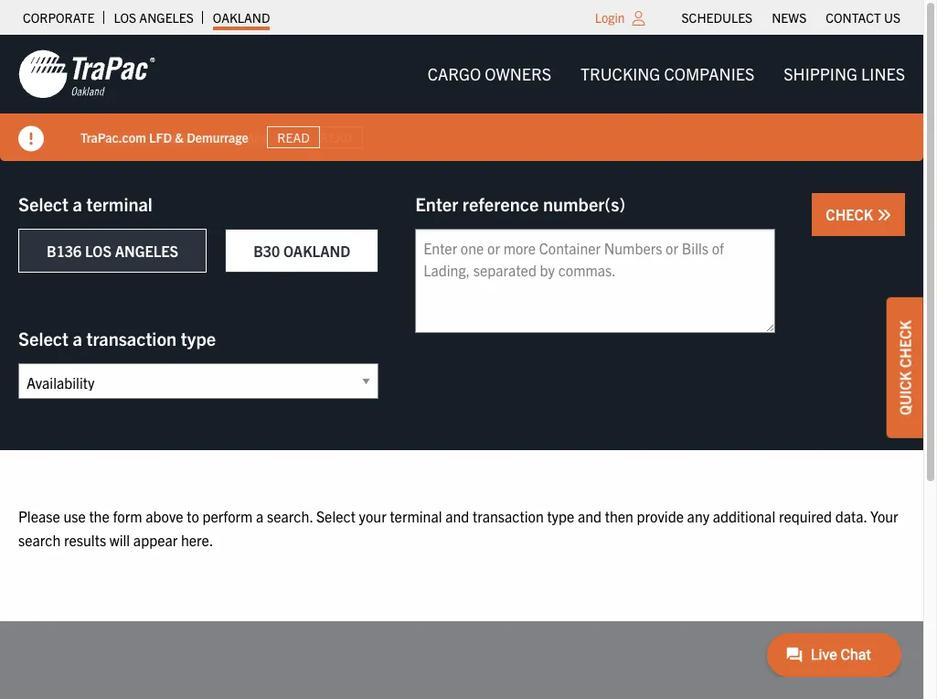 Task type: vqa. For each thing, say whether or not it's contained in the screenshot.
submit in the THE LOGIN TO ACCESS ADDITIONAL SERVICES main content
no



Task type: describe. For each thing, give the bounding box(es) containing it.
perform
[[203, 507, 253, 525]]

transaction inside please use the form above to perform a search. select your terminal and transaction type and then provide any additional required data. your search results will appear here. quick check
[[473, 507, 544, 525]]

oak
[[81, 129, 106, 145]]

contact us link
[[827, 5, 901, 30]]

lfd
[[149, 129, 172, 145]]

oak - import not accessible meaning
[[81, 129, 292, 145]]

enter reference number(s)
[[416, 192, 626, 215]]

trapac.com lfd & demurrage
[[81, 129, 249, 145]]

please
[[18, 507, 60, 525]]

enter
[[416, 192, 459, 215]]

1 and from the left
[[446, 507, 470, 525]]

import
[[116, 129, 154, 145]]

trapac.com
[[81, 129, 146, 145]]

select a transaction type
[[18, 327, 216, 350]]

light image
[[633, 11, 646, 26]]

b30 oakland
[[254, 242, 351, 260]]

will
[[110, 530, 130, 549]]

trucking companies link
[[566, 56, 770, 93]]

reference
[[463, 192, 539, 215]]

1 vertical spatial angeles
[[115, 242, 179, 260]]

check button
[[813, 193, 906, 236]]

your
[[871, 507, 899, 525]]

check inside "button"
[[827, 205, 878, 223]]

Enter reference number(s) text field
[[416, 229, 776, 333]]

lines
[[862, 63, 906, 84]]

companies
[[665, 63, 755, 84]]

required
[[780, 507, 833, 525]]

cargo owners link
[[413, 56, 566, 93]]

news
[[772, 9, 807, 26]]

select a terminal
[[18, 192, 153, 215]]

0 vertical spatial oakland
[[213, 9, 270, 26]]

quick check link
[[888, 298, 924, 438]]

menu bar containing schedules
[[673, 5, 911, 30]]

search
[[18, 530, 61, 549]]

owners
[[485, 63, 552, 84]]

2 and from the left
[[578, 507, 602, 525]]

menu bar containing cargo owners
[[413, 56, 921, 93]]

cargo
[[428, 63, 481, 84]]

solid image
[[18, 126, 44, 152]]

above
[[146, 507, 183, 525]]

0 horizontal spatial type
[[181, 327, 216, 350]]

quick
[[897, 371, 915, 415]]

news link
[[772, 5, 807, 30]]

accessible
[[180, 129, 240, 145]]

select for select a transaction type
[[18, 327, 69, 350]]

-
[[109, 129, 113, 145]]

0 vertical spatial angeles
[[139, 9, 194, 26]]

solid image
[[878, 208, 892, 222]]

los angeles
[[114, 9, 194, 26]]

cargo owners
[[428, 63, 552, 84]]

to
[[187, 507, 199, 525]]

corporate link
[[23, 5, 95, 30]]

meaning
[[243, 129, 292, 145]]



Task type: locate. For each thing, give the bounding box(es) containing it.
a up b136
[[73, 192, 82, 215]]

0 horizontal spatial oakland
[[213, 9, 270, 26]]

1 vertical spatial terminal
[[390, 507, 442, 525]]

data.
[[836, 507, 868, 525]]

read right demurrage
[[278, 129, 310, 146]]

and
[[446, 507, 470, 525], [578, 507, 602, 525]]

1 vertical spatial oakland
[[284, 242, 351, 260]]

a inside please use the form above to perform a search. select your terminal and transaction type and then provide any additional required data. your search results will appear here. quick check
[[256, 507, 264, 525]]

1 horizontal spatial terminal
[[390, 507, 442, 525]]

a for transaction
[[73, 327, 82, 350]]

schedules
[[682, 9, 753, 26]]

b30
[[254, 242, 280, 260]]

1 horizontal spatial and
[[578, 507, 602, 525]]

0 horizontal spatial and
[[446, 507, 470, 525]]

any
[[688, 507, 710, 525]]

read link
[[267, 126, 320, 148], [310, 126, 363, 148]]

1 vertical spatial a
[[73, 327, 82, 350]]

&
[[175, 129, 184, 145]]

here.
[[181, 530, 214, 549]]

and left then
[[578, 507, 602, 525]]

then
[[606, 507, 634, 525]]

menu bar up "shipping"
[[673, 5, 911, 30]]

terminal up b136 los angeles
[[86, 192, 153, 215]]

0 vertical spatial menu bar
[[673, 5, 911, 30]]

los right b136
[[85, 242, 112, 260]]

terminal right your on the left of the page
[[390, 507, 442, 525]]

menu bar down "light" image
[[413, 56, 921, 93]]

select for select a terminal
[[18, 192, 69, 215]]

los
[[114, 9, 136, 26], [85, 242, 112, 260]]

1 horizontal spatial transaction
[[473, 507, 544, 525]]

1 vertical spatial menu bar
[[413, 56, 921, 93]]

contact
[[827, 9, 882, 26]]

2 vertical spatial select
[[317, 507, 356, 525]]

0 vertical spatial transaction
[[86, 327, 177, 350]]

read
[[278, 129, 310, 146], [320, 129, 353, 146]]

transaction
[[86, 327, 177, 350], [473, 507, 544, 525]]

0 vertical spatial los
[[114, 9, 136, 26]]

use
[[64, 507, 86, 525]]

select inside please use the form above to perform a search. select your terminal and transaction type and then provide any additional required data. your search results will appear here. quick check
[[317, 507, 356, 525]]

select up b136
[[18, 192, 69, 215]]

select left your on the left of the page
[[317, 507, 356, 525]]

terminal
[[86, 192, 153, 215], [390, 507, 442, 525]]

1 horizontal spatial type
[[548, 507, 575, 525]]

not
[[157, 129, 177, 145]]

footer
[[0, 622, 924, 699]]

login link
[[596, 9, 626, 26]]

results
[[64, 530, 106, 549]]

oakland link
[[213, 5, 270, 30]]

angeles left oakland link
[[139, 9, 194, 26]]

0 horizontal spatial los
[[85, 242, 112, 260]]

0 vertical spatial type
[[181, 327, 216, 350]]

select
[[18, 192, 69, 215], [18, 327, 69, 350], [317, 507, 356, 525]]

los angeles link
[[114, 5, 194, 30]]

oakland right los angeles
[[213, 9, 270, 26]]

menu bar
[[673, 5, 911, 30], [413, 56, 921, 93]]

shipping lines
[[784, 63, 906, 84]]

b136
[[47, 242, 82, 260]]

0 horizontal spatial terminal
[[86, 192, 153, 215]]

0 vertical spatial select
[[18, 192, 69, 215]]

your
[[359, 507, 387, 525]]

angeles down select a terminal
[[115, 242, 179, 260]]

please use the form above to perform a search. select your terminal and transaction type and then provide any additional required data. your search results will appear here. quick check
[[18, 320, 915, 549]]

0 horizontal spatial check
[[827, 205, 878, 223]]

trucking
[[581, 63, 661, 84]]

the
[[89, 507, 110, 525]]

read right meaning
[[320, 129, 353, 146]]

banner
[[0, 35, 938, 161]]

shipping lines link
[[770, 56, 921, 93]]

1 horizontal spatial read
[[320, 129, 353, 146]]

trucking companies
[[581, 63, 755, 84]]

0 horizontal spatial transaction
[[86, 327, 177, 350]]

1 vertical spatial transaction
[[473, 507, 544, 525]]

1 read from the left
[[278, 129, 310, 146]]

1 vertical spatial los
[[85, 242, 112, 260]]

oakland
[[213, 9, 270, 26], [284, 242, 351, 260]]

oakland image
[[18, 49, 156, 100]]

read link right meaning
[[310, 126, 363, 148]]

a for terminal
[[73, 192, 82, 215]]

contact us
[[827, 9, 901, 26]]

shipping
[[784, 63, 858, 84]]

read for oak - import not accessible meaning
[[320, 129, 353, 146]]

read link for oak - import not accessible meaning
[[310, 126, 363, 148]]

1 vertical spatial check
[[897, 320, 915, 368]]

corporate
[[23, 9, 95, 26]]

los right corporate at the top left of page
[[114, 9, 136, 26]]

read link right demurrage
[[267, 126, 320, 148]]

1 horizontal spatial los
[[114, 9, 136, 26]]

search.
[[267, 507, 313, 525]]

demurrage
[[187, 129, 249, 145]]

1 read link from the left
[[267, 126, 320, 148]]

banner containing cargo owners
[[0, 35, 938, 161]]

terminal inside please use the form above to perform a search. select your terminal and transaction type and then provide any additional required data. your search results will appear here. quick check
[[390, 507, 442, 525]]

check
[[827, 205, 878, 223], [897, 320, 915, 368]]

provide
[[637, 507, 684, 525]]

1 horizontal spatial oakland
[[284, 242, 351, 260]]

and right your on the left of the page
[[446, 507, 470, 525]]

login
[[596, 9, 626, 26]]

0 vertical spatial check
[[827, 205, 878, 223]]

type
[[181, 327, 216, 350], [548, 507, 575, 525]]

read link for trapac.com lfd & demurrage
[[267, 126, 320, 148]]

oakland right b30
[[284, 242, 351, 260]]

check inside please use the form above to perform a search. select your terminal and transaction type and then provide any additional required data. your search results will appear here. quick check
[[897, 320, 915, 368]]

select down b136
[[18, 327, 69, 350]]

a
[[73, 192, 82, 215], [73, 327, 82, 350], [256, 507, 264, 525]]

appear
[[133, 530, 178, 549]]

1 horizontal spatial check
[[897, 320, 915, 368]]

2 read from the left
[[320, 129, 353, 146]]

b136 los angeles
[[47, 242, 179, 260]]

1 vertical spatial select
[[18, 327, 69, 350]]

2 vertical spatial a
[[256, 507, 264, 525]]

0 horizontal spatial read
[[278, 129, 310, 146]]

number(s)
[[543, 192, 626, 215]]

form
[[113, 507, 142, 525]]

2 read link from the left
[[310, 126, 363, 148]]

a down b136
[[73, 327, 82, 350]]

us
[[885, 9, 901, 26]]

additional
[[714, 507, 776, 525]]

1 vertical spatial type
[[548, 507, 575, 525]]

0 vertical spatial a
[[73, 192, 82, 215]]

read for trapac.com lfd & demurrage
[[278, 129, 310, 146]]

schedules link
[[682, 5, 753, 30]]

angeles
[[139, 9, 194, 26], [115, 242, 179, 260]]

type inside please use the form above to perform a search. select your terminal and transaction type and then provide any additional required data. your search results will appear here. quick check
[[548, 507, 575, 525]]

a left the search.
[[256, 507, 264, 525]]

0 vertical spatial terminal
[[86, 192, 153, 215]]



